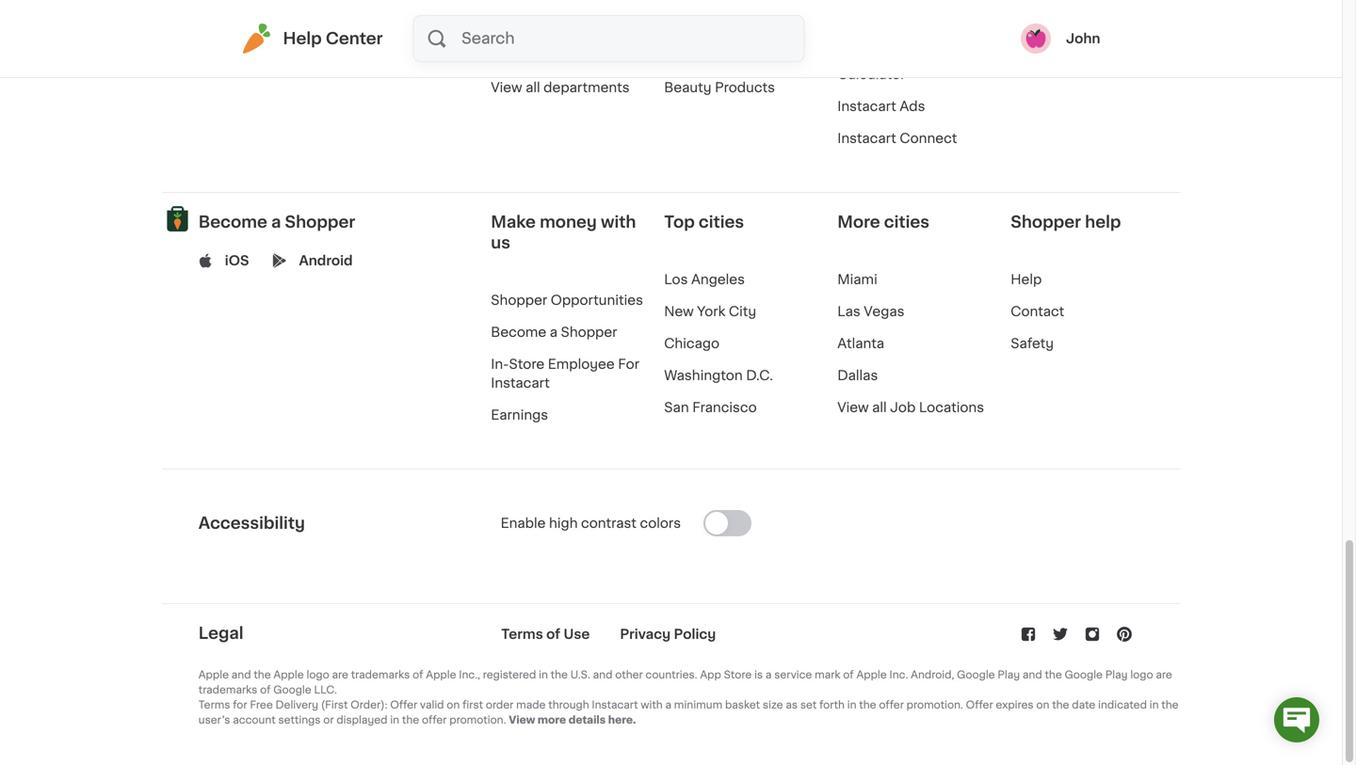 Task type: describe. For each thing, give the bounding box(es) containing it.
grocery budget calculator link
[[837, 49, 944, 81]]

baked goods
[[491, 49, 580, 62]]

office supplies
[[664, 49, 766, 62]]

office
[[664, 49, 706, 62]]

1 logo from the left
[[307, 670, 329, 680]]

of left use
[[546, 628, 560, 641]]

more
[[837, 214, 880, 230]]

2 play from the left
[[1105, 670, 1128, 680]]

inc.,
[[459, 670, 480, 680]]

1 horizontal spatial trademarks
[[351, 670, 410, 680]]

dallas
[[837, 369, 878, 382]]

food
[[538, 17, 571, 30]]

grocery
[[837, 49, 892, 62]]

privacy policy link
[[620, 628, 716, 641]]

in-store employee for instacart
[[491, 358, 639, 390]]

mark
[[815, 670, 840, 680]]

terms of use
[[501, 628, 590, 641]]

las
[[837, 305, 861, 318]]

is
[[754, 670, 763, 680]]

ios
[[225, 254, 249, 267]]

view all job locations link
[[837, 401, 984, 414]]

all for departments
[[526, 81, 540, 94]]

android link
[[299, 251, 353, 270]]

forth
[[819, 700, 845, 711]]

a left the minimum
[[665, 700, 671, 711]]

view more details here.
[[509, 715, 636, 726]]

safety link
[[1011, 337, 1054, 350]]

u.s.
[[570, 670, 590, 680]]

delivery
[[276, 700, 318, 711]]

shopper opportunities link
[[491, 294, 643, 307]]

cities for top cities
[[699, 214, 744, 230]]

help center link
[[242, 24, 383, 54]]

android,
[[911, 670, 954, 680]]

shopper up employee
[[561, 326, 617, 339]]

instagram image
[[1083, 625, 1102, 644]]

store inside apple and the apple logo are trademarks of apple inc., registered in the u.s. and other countries. app store is a service mark of apple inc. android, google play and the google play logo are trademarks of google llc. terms for free delivery (first order): offer valid on first order made through instacart with a minimum basket size as set forth in the offer promotion. offer expires on the date indicated in the user's account settings or displayed in the offer promotion.
[[724, 670, 752, 680]]

new york city
[[664, 305, 756, 318]]

household essentials
[[664, 17, 807, 30]]

washington d.c. link
[[664, 369, 773, 382]]

money
[[540, 214, 597, 230]]

or
[[323, 715, 334, 726]]

apple and the apple logo are trademarks of apple inc., registered in the u.s. and other countries. app store is a service mark of apple inc. android, google play and the google play logo are trademarks of google llc. terms for free delivery (first order): offer valid on first order made through instacart with a minimum basket size as set forth in the offer promotion. offer expires on the date indicated in the user's account settings or displayed in the offer promotion.
[[198, 670, 1179, 726]]

beauty
[[664, 81, 712, 94]]

set
[[800, 700, 817, 711]]

details
[[569, 715, 606, 726]]

enable
[[501, 517, 546, 530]]

view for view all job locations
[[837, 401, 869, 414]]

instacart shopper app logo image
[[162, 203, 193, 234]]

ios app store logo image
[[198, 254, 213, 268]]

registered
[[483, 670, 536, 680]]

household essentials link
[[664, 17, 807, 30]]

san francisco
[[664, 401, 757, 414]]

become a shopper link
[[491, 326, 617, 339]]

more cities
[[837, 214, 929, 230]]

pinterest image
[[1115, 625, 1134, 644]]

the down the 'twitter' image
[[1045, 670, 1062, 680]]

view for view all departments
[[491, 81, 522, 94]]

app
[[700, 670, 721, 680]]

a up android play store logo
[[271, 214, 281, 230]]

3 apple from the left
[[426, 670, 456, 680]]

help
[[1085, 214, 1121, 230]]

0 horizontal spatial google
[[273, 685, 311, 696]]

john link
[[1021, 24, 1100, 54]]

beauty products
[[664, 81, 775, 94]]

valid
[[420, 700, 444, 711]]

earnings
[[491, 409, 548, 422]]

2 and from the left
[[593, 670, 613, 680]]

york
[[697, 305, 725, 318]]

the up free
[[254, 670, 271, 680]]

use
[[564, 628, 590, 641]]

washington
[[664, 369, 743, 382]]

dallas link
[[837, 369, 878, 382]]

atlanta
[[837, 337, 884, 350]]

displayed
[[337, 715, 388, 726]]

budget
[[895, 49, 944, 62]]

1 on from the left
[[447, 700, 460, 711]]

2 offer from the left
[[966, 700, 993, 711]]

contrast
[[581, 517, 637, 530]]

vegas
[[864, 305, 905, 318]]

baked goods link
[[491, 49, 580, 62]]

1 vertical spatial promotion.
[[449, 715, 506, 726]]

date
[[1072, 700, 1096, 711]]

view all job locations
[[837, 401, 984, 414]]

opportunities
[[551, 294, 643, 307]]

the right displayed
[[402, 715, 419, 726]]

help center
[[283, 31, 383, 47]]

angeles
[[691, 273, 745, 286]]

expires
[[996, 700, 1034, 711]]

cities for more cities
[[884, 214, 929, 230]]

service
[[774, 670, 812, 680]]

with inside make money with us
[[601, 214, 636, 230]]

grocery budget calculator
[[837, 49, 944, 81]]

top cities
[[664, 214, 744, 230]]

instacart connect
[[837, 132, 957, 145]]

shop
[[1011, 17, 1045, 30]]

1 apple from the left
[[198, 670, 229, 680]]

new
[[664, 305, 694, 318]]

shopper up android
[[285, 214, 355, 230]]

las vegas link
[[837, 305, 905, 318]]

help for help center
[[283, 31, 322, 47]]

city
[[729, 305, 756, 318]]



Task type: vqa. For each thing, say whether or not it's contained in the screenshot.
All Stores on the top of the page
no



Task type: locate. For each thing, give the bounding box(es) containing it.
0 horizontal spatial with
[[601, 214, 636, 230]]

google up "delivery"
[[273, 685, 311, 696]]

terms up user's
[[198, 700, 230, 711]]

terms of use link
[[501, 628, 590, 641]]

2 logo from the left
[[1130, 670, 1153, 680]]

0 horizontal spatial store
[[509, 358, 545, 371]]

in right displayed
[[390, 715, 399, 726]]

twitter image
[[1051, 625, 1070, 644]]

2 on from the left
[[1036, 700, 1049, 711]]

apple up "delivery"
[[274, 670, 304, 680]]

facebook image
[[1019, 625, 1038, 644]]

minimum
[[674, 700, 722, 711]]

chicago link
[[664, 337, 720, 350]]

4 apple from the left
[[856, 670, 887, 680]]

offer down valid
[[422, 715, 447, 726]]

household
[[664, 17, 736, 30]]

0 vertical spatial terms
[[501, 628, 543, 641]]

free
[[250, 700, 273, 711]]

indicated
[[1098, 700, 1147, 711]]

ios link
[[225, 251, 249, 270]]

0 vertical spatial help
[[283, 31, 322, 47]]

1 cities from the left
[[699, 214, 744, 230]]

locations
[[919, 401, 984, 414]]

logo up llc.
[[307, 670, 329, 680]]

0 horizontal spatial offer
[[422, 715, 447, 726]]

offer left expires
[[966, 700, 993, 711]]

promotion. down first
[[449, 715, 506, 726]]

1 vertical spatial become
[[491, 326, 546, 339]]

help for help link
[[1011, 273, 1042, 286]]

countries.
[[646, 670, 697, 680]]

become a shopper down shopper opportunities link
[[491, 326, 617, 339]]

0 vertical spatial trademarks
[[351, 670, 410, 680]]

1 horizontal spatial logo
[[1130, 670, 1153, 680]]

0 vertical spatial become
[[198, 214, 267, 230]]

baked
[[491, 49, 532, 62]]

ads
[[900, 100, 925, 113]]

basket
[[725, 700, 760, 711]]

help up contact
[[1011, 273, 1042, 286]]

help inside help center link
[[283, 31, 322, 47]]

in right forth
[[847, 700, 857, 711]]

all left job
[[872, 401, 887, 414]]

supplies
[[709, 49, 766, 62]]

of up valid
[[413, 670, 423, 680]]

1 and from the left
[[231, 670, 251, 680]]

office supplies link
[[664, 49, 766, 62]]

1 vertical spatial all
[[872, 401, 887, 414]]

and
[[231, 670, 251, 680], [593, 670, 613, 680], [1023, 670, 1042, 680]]

1 horizontal spatial play
[[1105, 670, 1128, 680]]

legal
[[198, 626, 243, 642]]

connect
[[900, 132, 957, 145]]

user avatar image
[[1021, 24, 1051, 54]]

0 horizontal spatial trademarks
[[198, 685, 257, 696]]

goods
[[536, 49, 580, 62]]

0 horizontal spatial on
[[447, 700, 460, 711]]

departments
[[544, 81, 630, 94]]

1 are from the left
[[332, 670, 348, 680]]

for
[[233, 700, 247, 711]]

1 play from the left
[[998, 670, 1020, 680]]

1 horizontal spatial and
[[593, 670, 613, 680]]

pantry
[[491, 17, 534, 30]]

become a shopper
[[198, 214, 355, 230], [491, 326, 617, 339]]

francisco
[[692, 401, 757, 414]]

view
[[491, 81, 522, 94], [837, 401, 869, 414], [509, 715, 535, 726]]

in-store employee for instacart link
[[491, 358, 639, 390]]

the right forth
[[859, 700, 876, 711]]

1 vertical spatial become a shopper
[[491, 326, 617, 339]]

shopper up become a shopper link
[[491, 294, 547, 307]]

0 horizontal spatial play
[[998, 670, 1020, 680]]

settings
[[278, 715, 321, 726]]

0 vertical spatial with
[[601, 214, 636, 230]]

0 vertical spatial promotion.
[[907, 700, 963, 711]]

of up free
[[260, 685, 271, 696]]

0 horizontal spatial all
[[526, 81, 540, 94]]

terms inside apple and the apple logo are trademarks of apple inc., registered in the u.s. and other countries. app store is a service mark of apple inc. android, google play and the google play logo are trademarks of google llc. terms for free delivery (first order): offer valid on first order made through instacart with a minimum basket size as set forth in the offer promotion. offer expires on the date indicated in the user's account settings or displayed in the offer promotion.
[[198, 700, 230, 711]]

0 vertical spatial become a shopper
[[198, 214, 355, 230]]

0 horizontal spatial and
[[231, 670, 251, 680]]

1 vertical spatial store
[[724, 670, 752, 680]]

the left the 'u.s.'
[[551, 670, 568, 680]]

1 horizontal spatial store
[[724, 670, 752, 680]]

0 vertical spatial store
[[509, 358, 545, 371]]

0 horizontal spatial cities
[[699, 214, 744, 230]]

2 horizontal spatial google
[[1065, 670, 1103, 680]]

1 horizontal spatial all
[[872, 401, 887, 414]]

the
[[254, 670, 271, 680], [551, 670, 568, 680], [1045, 670, 1062, 680], [859, 700, 876, 711], [1052, 700, 1069, 711], [1161, 700, 1179, 711], [402, 715, 419, 726]]

miami
[[837, 273, 877, 286]]

pantry food
[[491, 17, 571, 30]]

shopper
[[285, 214, 355, 230], [1011, 214, 1081, 230], [491, 294, 547, 307], [561, 326, 617, 339]]

trademarks up for
[[198, 685, 257, 696]]

trademarks
[[351, 670, 410, 680], [198, 685, 257, 696]]

shopper opportunities
[[491, 294, 643, 307]]

1 horizontal spatial become a shopper
[[491, 326, 617, 339]]

trademarks up order):
[[351, 670, 410, 680]]

center
[[326, 31, 383, 47]]

1 horizontal spatial google
[[957, 670, 995, 680]]

make money with us
[[491, 214, 636, 251]]

a right is
[[766, 670, 772, 680]]

1 horizontal spatial help
[[1011, 273, 1042, 286]]

other
[[615, 670, 643, 680]]

help right instacart icon
[[283, 31, 322, 47]]

size
[[763, 700, 783, 711]]

2 apple from the left
[[274, 670, 304, 680]]

become
[[198, 214, 267, 230], [491, 326, 546, 339]]

1 horizontal spatial terms
[[501, 628, 543, 641]]

instacart down "calculator"
[[837, 100, 896, 113]]

view down made
[[509, 715, 535, 726]]

view for view more details here.
[[509, 715, 535, 726]]

all down baked goods link
[[526, 81, 540, 94]]

user's
[[198, 715, 230, 726]]

become up in-
[[491, 326, 546, 339]]

in right indicated
[[1150, 700, 1159, 711]]

play up indicated
[[1105, 670, 1128, 680]]

in
[[539, 670, 548, 680], [847, 700, 857, 711], [1150, 700, 1159, 711], [390, 715, 399, 726]]

new york city link
[[664, 305, 756, 318]]

store left is
[[724, 670, 752, 680]]

0 vertical spatial offer
[[879, 700, 904, 711]]

with right money
[[601, 214, 636, 230]]

play up expires
[[998, 670, 1020, 680]]

1 horizontal spatial offer
[[879, 700, 904, 711]]

play
[[998, 670, 1020, 680], [1105, 670, 1128, 680]]

the left date
[[1052, 700, 1069, 711]]

and up expires
[[1023, 670, 1042, 680]]

for
[[618, 358, 639, 371]]

android play store logo image
[[273, 254, 287, 268]]

cities right 'top'
[[699, 214, 744, 230]]

apple
[[198, 670, 229, 680], [274, 670, 304, 680], [426, 670, 456, 680], [856, 670, 887, 680]]

1 vertical spatial help
[[1011, 273, 1042, 286]]

2 vertical spatial view
[[509, 715, 535, 726]]

0 horizontal spatial are
[[332, 670, 348, 680]]

0 vertical spatial view
[[491, 81, 522, 94]]

inc.
[[889, 670, 908, 680]]

order):
[[351, 700, 388, 711]]

and right the 'u.s.'
[[593, 670, 613, 680]]

google up date
[[1065, 670, 1103, 680]]

1 vertical spatial offer
[[422, 715, 447, 726]]

on
[[447, 700, 460, 711], [1036, 700, 1049, 711]]

of right mark
[[843, 670, 854, 680]]

terms up registered
[[501, 628, 543, 641]]

through
[[548, 700, 589, 711]]

d.c.
[[746, 369, 773, 382]]

the right indicated
[[1161, 700, 1179, 711]]

0 horizontal spatial become
[[198, 214, 267, 230]]

in up made
[[539, 670, 548, 680]]

instacart up here.
[[592, 700, 638, 711]]

view more details here. link
[[509, 715, 636, 726]]

view down dallas link
[[837, 401, 869, 414]]

1 vertical spatial view
[[837, 401, 869, 414]]

store inside in-store employee for instacart
[[509, 358, 545, 371]]

account
[[233, 715, 276, 726]]

terms
[[501, 628, 543, 641], [198, 700, 230, 711]]

1 horizontal spatial become
[[491, 326, 546, 339]]

with inside apple and the apple logo are trademarks of apple inc., registered in the u.s. and other countries. app store is a service mark of apple inc. android, google play and the google play logo are trademarks of google llc. terms for free delivery (first order): offer valid on first order made through instacart with a minimum basket size as set forth in the offer promotion. offer expires on the date indicated in the user's account settings or displayed in the offer promotion.
[[641, 700, 663, 711]]

apple left inc.,
[[426, 670, 456, 680]]

apple down legal
[[198, 670, 229, 680]]

0 horizontal spatial terms
[[198, 700, 230, 711]]

offer down inc.
[[879, 700, 904, 711]]

2 horizontal spatial and
[[1023, 670, 1042, 680]]

1 vertical spatial terms
[[198, 700, 230, 711]]

offer left valid
[[390, 700, 417, 711]]

make
[[491, 214, 536, 230]]

0 horizontal spatial become a shopper
[[198, 214, 355, 230]]

3 and from the left
[[1023, 670, 1042, 680]]

1 vertical spatial with
[[641, 700, 663, 711]]

1 horizontal spatial with
[[641, 700, 663, 711]]

as
[[786, 700, 798, 711]]

on right expires
[[1036, 700, 1049, 711]]

cities right more
[[884, 214, 929, 230]]

with down countries.
[[641, 700, 663, 711]]

1 horizontal spatial cities
[[884, 214, 929, 230]]

a down shopper opportunities link
[[550, 326, 558, 339]]

promotion. down android,
[[907, 700, 963, 711]]

essentials
[[740, 17, 807, 30]]

0 horizontal spatial offer
[[390, 700, 417, 711]]

contact link
[[1011, 305, 1065, 318]]

enable high contrast colors
[[501, 517, 681, 530]]

instacart inside in-store employee for instacart
[[491, 377, 550, 390]]

0 vertical spatial all
[[526, 81, 540, 94]]

google right android,
[[957, 670, 995, 680]]

washington d.c.
[[664, 369, 773, 382]]

a
[[271, 214, 281, 230], [550, 326, 558, 339], [766, 670, 772, 680], [665, 700, 671, 711]]

2 cities from the left
[[884, 214, 929, 230]]

atlanta link
[[837, 337, 884, 350]]

2 are from the left
[[1156, 670, 1172, 680]]

shopper help
[[1011, 214, 1121, 230]]

instacart down "instacart ads" link on the right
[[837, 132, 896, 145]]

1 horizontal spatial on
[[1036, 700, 1049, 711]]

las vegas
[[837, 305, 905, 318]]

promotion.
[[907, 700, 963, 711], [449, 715, 506, 726]]

logo up indicated
[[1130, 670, 1153, 680]]

instacart down in-
[[491, 377, 550, 390]]

view down baked at the left top of the page
[[491, 81, 522, 94]]

and up for
[[231, 670, 251, 680]]

become up ios
[[198, 214, 267, 230]]

shopper left help
[[1011, 214, 1081, 230]]

on left first
[[447, 700, 460, 711]]

1 horizontal spatial offer
[[966, 700, 993, 711]]

view all departments
[[491, 81, 630, 94]]

logo
[[307, 670, 329, 680], [1130, 670, 1153, 680]]

1 horizontal spatial promotion.
[[907, 700, 963, 711]]

view all departments link
[[491, 81, 630, 94]]

colors
[[640, 517, 681, 530]]

store down become a shopper link
[[509, 358, 545, 371]]

0 horizontal spatial promotion.
[[449, 715, 506, 726]]

calculator
[[837, 68, 905, 81]]

1 horizontal spatial are
[[1156, 670, 1172, 680]]

apple left inc.
[[856, 670, 887, 680]]

Search search field
[[460, 16, 804, 61]]

become a shopper up android play store logo
[[198, 214, 355, 230]]

all for job
[[872, 401, 887, 414]]

us
[[491, 235, 510, 251]]

1 vertical spatial trademarks
[[198, 685, 257, 696]]

san
[[664, 401, 689, 414]]

los
[[664, 273, 688, 286]]

0 horizontal spatial logo
[[307, 670, 329, 680]]

accessibility
[[198, 516, 305, 532]]

instacart inside apple and the apple logo are trademarks of apple inc., registered in the u.s. and other countries. app store is a service mark of apple inc. android, google play and the google play logo are trademarks of google llc. terms for free delivery (first order): offer valid on first order made through instacart with a minimum basket size as set forth in the offer promotion. offer expires on the date indicated in the user's account settings or displayed in the offer promotion.
[[592, 700, 638, 711]]

are
[[332, 670, 348, 680], [1156, 670, 1172, 680]]

instacart image
[[242, 24, 272, 54]]

1 offer from the left
[[390, 700, 417, 711]]

contact
[[1011, 305, 1065, 318]]

0 horizontal spatial help
[[283, 31, 322, 47]]

in-
[[491, 358, 509, 371]]

by
[[1048, 17, 1066, 30]]



